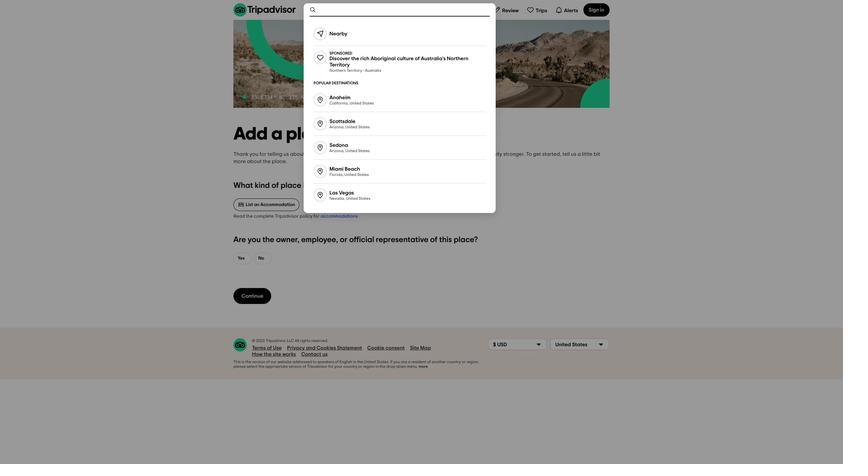 Task type: vqa. For each thing, say whether or not it's contained in the screenshot.


Task type: describe. For each thing, give the bounding box(es) containing it.
0 vertical spatial place
[[287, 126, 334, 144]]

review link
[[491, 3, 522, 17]]

united inside las vegas nevada, united states
[[346, 197, 358, 201]]

the inside thank you for telling us about a new place to list on tripadvisor. your contributions make our traveler community stronger. to get started, tell us a little bit more about the place.
[[263, 159, 271, 164]]

menu.
[[407, 365, 418, 369]]

contact us link
[[301, 352, 328, 358]]

list for list an accommodation
[[246, 203, 253, 207]]

use
[[273, 346, 282, 351]]

community
[[476, 152, 503, 157]]

region,
[[467, 361, 480, 365]]

destinations
[[332, 81, 359, 85]]

get
[[533, 152, 541, 157]]

sign
[[589, 7, 599, 13]]

vegas
[[339, 190, 354, 196]]

rights
[[300, 339, 311, 343]]

terms of use link
[[252, 346, 282, 352]]

continue button
[[234, 289, 272, 305]]

the inside sponsored discover the   rich aboriginal   culture of  australia's northern territory northern territory - australia
[[351, 56, 359, 61]]

started,
[[543, 152, 562, 157]]

united states
[[556, 343, 588, 348]]

popular destinations list box
[[306, 17, 494, 213]]

site
[[410, 346, 419, 351]]

all
[[295, 339, 299, 343]]

you inside . if you are a resident of another country or region, please select the appropriate version of tripadvisor for your country or region in the drop-down menu.
[[394, 361, 400, 365]]

statement
[[337, 346, 362, 351]]

are you the owner, employee, or official representative of this place?
[[234, 236, 478, 244]]

states inside scottsdale arizona, united states
[[358, 125, 370, 129]]

to down "scottsdale"
[[338, 126, 356, 144]]

alerts link
[[553, 3, 581, 17]]

cookie
[[368, 346, 385, 351]]

©
[[252, 339, 255, 343]]

0 vertical spatial version
[[252, 361, 265, 365]]

rich
[[361, 56, 370, 61]]

owner,
[[276, 236, 300, 244]]

aboriginal
[[371, 56, 396, 61]]

consent
[[386, 346, 405, 351]]

no button
[[254, 253, 272, 265]]

of up your
[[335, 361, 339, 365]]

alerts
[[565, 8, 579, 13]]

a inside button
[[323, 203, 326, 207]]

the right read
[[246, 214, 253, 219]]

list for list a thing to do
[[315, 203, 322, 207]]

employee,
[[301, 236, 338, 244]]

nevada,
[[330, 197, 345, 201]]

region
[[363, 365, 375, 369]]

usd
[[498, 343, 507, 348]]

trips link
[[524, 3, 550, 17]]

are
[[234, 236, 246, 244]]

kind
[[255, 182, 270, 190]]

site map how the site works
[[252, 346, 431, 358]]

privacy
[[287, 346, 305, 351]]

resident
[[412, 361, 427, 365]]

place inside thank you for telling us about a new place to list on tripadvisor. your contributions make our traveler community stronger. to get started, tell us a little bit more about the place.
[[321, 152, 335, 157]]

sponsored
[[330, 51, 353, 55]]

works
[[283, 352, 296, 358]]

addressed
[[293, 361, 312, 365]]

llc
[[287, 339, 294, 343]]

discover
[[330, 56, 350, 61]]

accommodations link
[[321, 214, 358, 219]]

read the complete tripadvisor policy for accommodations
[[234, 214, 358, 219]]

tripadvisor inside . if you are a resident of another country or region, please select the appropriate version of tripadvisor for your country or region in the drop-down menu.
[[307, 365, 328, 369]]

2023
[[256, 339, 265, 343]]

drop-
[[387, 365, 397, 369]]

the right select
[[259, 365, 265, 369]]

traveler
[[456, 152, 475, 157]]

the left owner,
[[263, 236, 275, 244]]

nearby link
[[306, 22, 494, 46]]

read
[[234, 214, 245, 219]]

$ usd
[[493, 343, 507, 348]]

the up region
[[357, 361, 363, 365]]

1 vertical spatial northern
[[330, 69, 346, 73]]

for inside thank you for telling us about a new place to list on tripadvisor. your contributions make our traveler community stronger. to get started, tell us a little bit more about the place.
[[260, 152, 267, 157]]

this
[[234, 361, 241, 365]]

florida,
[[330, 173, 344, 177]]

anaheim california, united states
[[330, 95, 374, 105]]

states inside sedona arizona, united states
[[358, 149, 370, 153]]

2 vertical spatial place
[[281, 182, 302, 190]]

tripadvisor down accommodation
[[275, 214, 299, 219]]

sign in link
[[584, 3, 610, 17]]

your
[[388, 152, 398, 157]]

$
[[493, 343, 496, 348]]

yes button
[[234, 253, 252, 265]]

trips
[[536, 8, 548, 13]]

little
[[582, 152, 593, 157]]

terms of use
[[252, 346, 282, 351]]

a inside . if you are a resident of another country or region, please select the appropriate version of tripadvisor for your country or region in the drop-down menu.
[[408, 361, 411, 365]]

tripadvisor image
[[234, 3, 296, 17]]

cookie consent
[[368, 346, 405, 351]]

arizona, for scottsdale
[[330, 125, 345, 129]]

list an accommodation button
[[234, 199, 300, 212]]

add a place to tripadvisor image
[[234, 20, 610, 108]]

0 horizontal spatial about
[[247, 159, 262, 164]]

bit
[[594, 152, 601, 157]]

select
[[247, 365, 258, 369]]

this?
[[310, 182, 327, 190]]

appropriate
[[266, 365, 288, 369]]

to down contact us link
[[313, 361, 317, 365]]

telling
[[268, 152, 283, 157]]

the up select
[[245, 361, 251, 365]]

yes
[[238, 257, 245, 261]]

you for for
[[250, 152, 259, 157]]

place.
[[272, 159, 287, 164]]

representative
[[376, 236, 429, 244]]

list a thing to do button
[[302, 199, 355, 212]]

speakers
[[318, 361, 334, 365]]

las
[[330, 190, 338, 196]]

privacy and cookies statement
[[287, 346, 362, 351]]

site map link
[[410, 346, 431, 352]]

contact
[[301, 352, 321, 358]]

.
[[389, 361, 390, 365]]



Task type: locate. For each thing, give the bounding box(es) containing it.
please
[[234, 365, 246, 369]]

place right new
[[321, 152, 335, 157]]

1 horizontal spatial version
[[289, 365, 302, 369]]

2 arizona, from the top
[[330, 149, 345, 153]]

list left an
[[246, 203, 253, 207]]

united inside miami beach florida, united states
[[345, 173, 357, 177]]

northern right australia's
[[447, 56, 469, 61]]

a
[[272, 126, 283, 144], [306, 152, 309, 157], [578, 152, 581, 157], [323, 203, 326, 207], [408, 361, 411, 365]]

1 vertical spatial territory
[[347, 69, 362, 73]]

arizona, down sedona
[[330, 149, 345, 153]]

united states button
[[550, 339, 610, 351]]

add
[[234, 126, 268, 144]]

0 horizontal spatial in
[[353, 361, 357, 365]]

is
[[303, 182, 309, 190], [242, 361, 245, 365]]

list an accommodation
[[246, 203, 295, 207]]

beach
[[345, 167, 360, 172]]

version down how
[[252, 361, 265, 365]]

list
[[343, 152, 350, 157]]

1 horizontal spatial about
[[290, 152, 305, 157]]

another
[[432, 361, 446, 365]]

2 vertical spatial for
[[329, 365, 334, 369]]

version down addressed
[[289, 365, 302, 369]]

place up new
[[287, 126, 334, 144]]

. if you are a resident of another country or region, please select the appropriate version of tripadvisor for your country or region in the drop-down menu.
[[234, 361, 480, 369]]

in right region
[[376, 365, 379, 369]]

of left the 'this'
[[430, 236, 438, 244]]

states
[[363, 101, 374, 105], [358, 125, 370, 129], [358, 149, 370, 153], [357, 173, 369, 177], [359, 197, 371, 201], [573, 343, 588, 348], [377, 361, 389, 365]]

of up more button on the bottom
[[427, 361, 431, 365]]

$ usd button
[[488, 339, 548, 351]]

a right are
[[408, 361, 411, 365]]

reserved.
[[312, 339, 328, 343]]

country right the another
[[447, 361, 461, 365]]

thank
[[234, 152, 249, 157]]

2 list from the left
[[315, 203, 322, 207]]

1 horizontal spatial northern
[[447, 56, 469, 61]]

privacy and cookies statement link
[[287, 346, 362, 352]]

us right tell
[[571, 152, 577, 157]]

0 vertical spatial arizona,
[[330, 125, 345, 129]]

policy
[[300, 214, 313, 219]]

miami
[[330, 167, 344, 172]]

of right culture at the left
[[415, 56, 420, 61]]

0 vertical spatial about
[[290, 152, 305, 157]]

or
[[340, 236, 348, 244], [462, 361, 466, 365], [358, 365, 362, 369]]

1 horizontal spatial more
[[419, 365, 428, 369]]

arizona, inside sedona arizona, united states
[[330, 149, 345, 153]]

in inside . if you are a resident of another country or region, please select the appropriate version of tripadvisor for your country or region in the drop-down menu.
[[376, 365, 379, 369]]

down
[[397, 365, 406, 369]]

map
[[421, 346, 431, 351]]

for inside . if you are a resident of another country or region, please select the appropriate version of tripadvisor for your country or region in the drop-down menu.
[[329, 365, 334, 369]]

terms
[[252, 346, 266, 351]]

you inside thank you for telling us about a new place to list on tripadvisor. your contributions make our traveler community stronger. to get started, tell us a little bit more about the place.
[[250, 152, 259, 157]]

accommodation
[[261, 203, 295, 207]]

is left this?
[[303, 182, 309, 190]]

tripadvisor up use
[[266, 339, 286, 343]]

to inside thank you for telling us about a new place to list on tripadvisor. your contributions make our traveler community stronger. to get started, tell us a little bit more about the place.
[[337, 152, 342, 157]]

territory down discover
[[330, 62, 350, 68]]

1 horizontal spatial is
[[303, 182, 309, 190]]

1 list from the left
[[246, 203, 253, 207]]

accommodations
[[321, 214, 358, 219]]

thank you for telling us about a new place to list on tripadvisor. your contributions make our traveler community stronger. to get started, tell us a little bit more about the place.
[[234, 152, 601, 164]]

or left 'region,'
[[462, 361, 466, 365]]

popular destinations
[[314, 81, 359, 85]]

northern down discover
[[330, 69, 346, 73]]

in right "english"
[[353, 361, 357, 365]]

sign in
[[589, 7, 605, 13]]

1 vertical spatial arizona,
[[330, 149, 345, 153]]

or left official
[[340, 236, 348, 244]]

an
[[254, 203, 260, 207]]

do
[[345, 203, 351, 207]]

1 vertical spatial more
[[419, 365, 428, 369]]

las vegas nevada, united states
[[330, 190, 371, 201]]

0 horizontal spatial northern
[[330, 69, 346, 73]]

0 vertical spatial you
[[250, 152, 259, 157]]

2 horizontal spatial or
[[462, 361, 466, 365]]

of right kind
[[272, 182, 279, 190]]

this is the version of our website addressed to speakers of english in the united states
[[234, 361, 389, 365]]

us down privacy and cookies statement link
[[323, 352, 328, 358]]

1 vertical spatial is
[[242, 361, 245, 365]]

0 horizontal spatial more
[[234, 159, 246, 164]]

scottsdale arizona, united states
[[330, 119, 370, 129]]

sedona
[[330, 143, 348, 148]]

2 horizontal spatial for
[[329, 365, 334, 369]]

2 vertical spatial or
[[358, 365, 362, 369]]

anaheim
[[330, 95, 351, 100]]

list left thing
[[315, 203, 322, 207]]

you right thank
[[250, 152, 259, 157]]

the down telling
[[263, 159, 271, 164]]

1 vertical spatial or
[[462, 361, 466, 365]]

0 vertical spatial more
[[234, 159, 246, 164]]

None search field
[[305, 4, 496, 16]]

2 horizontal spatial in
[[601, 7, 605, 13]]

for right policy
[[314, 214, 320, 219]]

states inside miami beach florida, united states
[[357, 173, 369, 177]]

0 vertical spatial in
[[601, 7, 605, 13]]

more down resident at bottom
[[419, 365, 428, 369]]

1 horizontal spatial country
[[447, 361, 461, 365]]

if
[[390, 361, 393, 365]]

0 horizontal spatial is
[[242, 361, 245, 365]]

1 vertical spatial version
[[289, 365, 302, 369]]

sponsored discover the   rich aboriginal   culture of  australia's northern territory northern territory - australia
[[330, 51, 469, 73]]

to left "list"
[[337, 152, 342, 157]]

is up please
[[242, 361, 245, 365]]

1 arizona, from the top
[[330, 125, 345, 129]]

1 horizontal spatial in
[[376, 365, 379, 369]]

to inside button
[[339, 203, 344, 207]]

1 horizontal spatial us
[[323, 352, 328, 358]]

the left drop-
[[380, 365, 386, 369]]

arizona, down "scottsdale"
[[330, 125, 345, 129]]

2 vertical spatial in
[[376, 365, 379, 369]]

more inside thank you for telling us about a new place to list on tripadvisor. your contributions make our traveler community stronger. to get started, tell us a little bit more about the place.
[[234, 159, 246, 164]]

more button
[[419, 365, 428, 370]]

a left little
[[578, 152, 581, 157]]

miami beach florida, united states
[[330, 167, 369, 177]]

tripadvisor down this is the version of our website addressed to speakers of english in the united states
[[307, 365, 328, 369]]

you right are
[[248, 236, 261, 244]]

place
[[287, 126, 334, 144], [321, 152, 335, 157], [281, 182, 302, 190]]

continue
[[242, 294, 264, 299]]

1 vertical spatial place
[[321, 152, 335, 157]]

contributions
[[399, 152, 432, 157]]

country down "english"
[[344, 365, 358, 369]]

of
[[415, 56, 420, 61], [272, 182, 279, 190], [430, 236, 438, 244], [267, 346, 272, 351], [266, 361, 270, 365], [335, 361, 339, 365], [427, 361, 431, 365], [303, 365, 306, 369]]

0 horizontal spatial us
[[284, 152, 289, 157]]

tripadvisor up the contributions
[[360, 126, 454, 144]]

1 vertical spatial country
[[344, 365, 358, 369]]

0 vertical spatial country
[[447, 361, 461, 365]]

1 horizontal spatial our
[[447, 152, 455, 157]]

scottsdale
[[330, 119, 356, 124]]

0 vertical spatial for
[[260, 152, 267, 157]]

our up appropriate
[[271, 361, 277, 365]]

a left thing
[[323, 203, 326, 207]]

of inside sponsored discover the   rich aboriginal   culture of  australia's northern territory northern territory - australia
[[415, 56, 420, 61]]

cookie consent button
[[368, 346, 405, 352]]

australia
[[365, 69, 382, 73]]

official
[[349, 236, 374, 244]]

for down speakers
[[329, 365, 334, 369]]

for left telling
[[260, 152, 267, 157]]

states inside united states popup button
[[573, 343, 588, 348]]

about left new
[[290, 152, 305, 157]]

arizona, for sedona
[[330, 149, 345, 153]]

us up place.
[[284, 152, 289, 157]]

place up accommodation
[[281, 182, 302, 190]]

states inside anaheim california, united states
[[363, 101, 374, 105]]

you for the
[[248, 236, 261, 244]]

you right the if
[[394, 361, 400, 365]]

territory
[[330, 62, 350, 68], [347, 69, 362, 73]]

australia's
[[421, 56, 446, 61]]

to
[[526, 152, 532, 157]]

the left rich
[[351, 56, 359, 61]]

0 horizontal spatial for
[[260, 152, 267, 157]]

0 vertical spatial our
[[447, 152, 455, 157]]

1 vertical spatial you
[[248, 236, 261, 244]]

1 horizontal spatial for
[[314, 214, 320, 219]]

2 vertical spatial you
[[394, 361, 400, 365]]

states inside las vegas nevada, united states
[[359, 197, 371, 201]]

0 vertical spatial or
[[340, 236, 348, 244]]

of down how the site works link
[[266, 361, 270, 365]]

search image
[[310, 7, 316, 13]]

the inside the site map how the site works
[[264, 352, 272, 358]]

about down thank
[[247, 159, 262, 164]]

northern
[[447, 56, 469, 61], [330, 69, 346, 73]]

a up telling
[[272, 126, 283, 144]]

territory left -
[[347, 69, 362, 73]]

2 horizontal spatial us
[[571, 152, 577, 157]]

the down the 'terms of use' link
[[264, 352, 272, 358]]

what kind of place is this?
[[234, 182, 327, 190]]

to left do
[[339, 203, 344, 207]]

1 horizontal spatial list
[[315, 203, 322, 207]]

of up how the site works link
[[267, 346, 272, 351]]

1 vertical spatial in
[[353, 361, 357, 365]]

or left region
[[358, 365, 362, 369]]

arizona, inside scottsdale arizona, united states
[[330, 125, 345, 129]]

version inside . if you are a resident of another country or region, please select the appropriate version of tripadvisor for your country or region in the drop-down menu.
[[289, 365, 302, 369]]

new
[[311, 152, 320, 157]]

our inside thank you for telling us about a new place to list on tripadvisor. your contributions make our traveler community stronger. to get started, tell us a little bit more about the place.
[[447, 152, 455, 157]]

0 horizontal spatial or
[[340, 236, 348, 244]]

0 vertical spatial is
[[303, 182, 309, 190]]

united inside anaheim california, united states
[[350, 101, 362, 105]]

0 horizontal spatial version
[[252, 361, 265, 365]]

more down thank
[[234, 159, 246, 164]]

1 vertical spatial about
[[247, 159, 262, 164]]

country
[[447, 361, 461, 365], [344, 365, 358, 369]]

0 horizontal spatial our
[[271, 361, 277, 365]]

0 vertical spatial northern
[[447, 56, 469, 61]]

add a place to tripadvisor
[[234, 126, 454, 144]]

1 horizontal spatial or
[[358, 365, 362, 369]]

our right make
[[447, 152, 455, 157]]

a left new
[[306, 152, 309, 157]]

you
[[250, 152, 259, 157], [248, 236, 261, 244], [394, 361, 400, 365]]

1 vertical spatial for
[[314, 214, 320, 219]]

in
[[601, 7, 605, 13], [353, 361, 357, 365], [376, 365, 379, 369]]

united inside popup button
[[556, 343, 571, 348]]

about
[[290, 152, 305, 157], [247, 159, 262, 164]]

popular
[[314, 81, 331, 85]]

what
[[234, 182, 253, 190]]

contact us
[[301, 352, 328, 358]]

of down addressed
[[303, 365, 306, 369]]

0 horizontal spatial list
[[246, 203, 253, 207]]

how
[[252, 352, 263, 358]]

united inside sedona arizona, united states
[[346, 149, 358, 153]]

united inside scottsdale arizona, united states
[[346, 125, 358, 129]]

in right sign
[[601, 7, 605, 13]]

1 vertical spatial our
[[271, 361, 277, 365]]

0 vertical spatial territory
[[330, 62, 350, 68]]

0 horizontal spatial country
[[344, 365, 358, 369]]

nearby
[[330, 31, 348, 36]]



